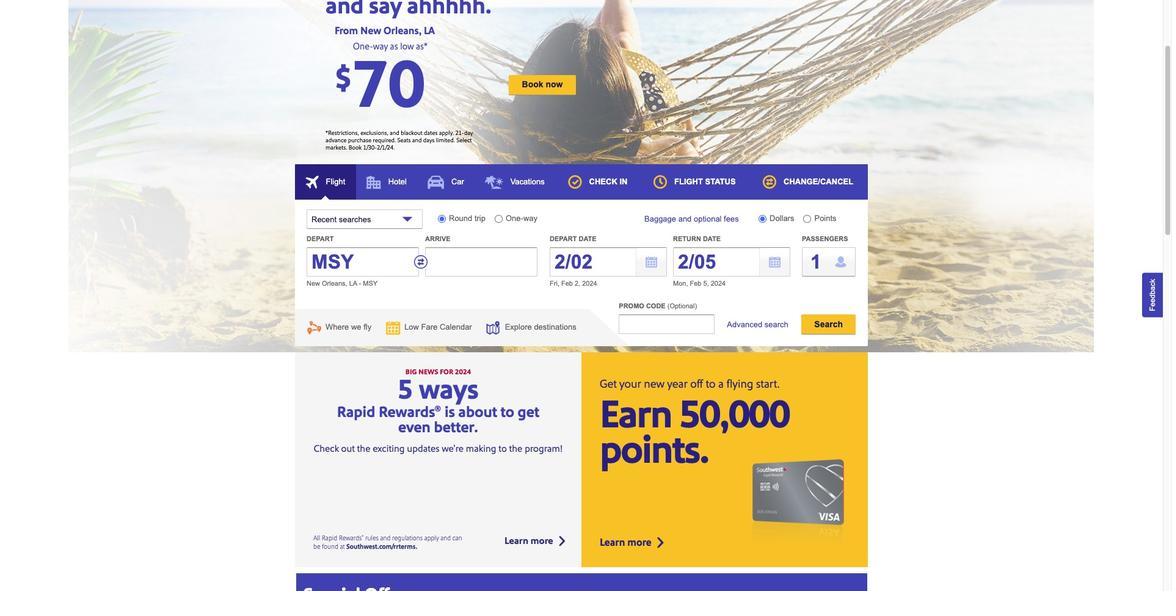 Task type: locate. For each thing, give the bounding box(es) containing it.
0 horizontal spatial feb
[[562, 280, 573, 287]]

*restrictions,
[[326, 130, 359, 137]]

and left days
[[412, 137, 422, 144]]

1 vertical spatial way
[[524, 214, 538, 223]]

2024
[[583, 280, 598, 287], [711, 280, 726, 287]]

way down the vacations
[[524, 214, 538, 223]]

orleans, up low at top
[[384, 24, 422, 38]]

way
[[373, 41, 388, 53], [524, 214, 538, 223]]

1 vertical spatial orleans,
[[322, 280, 348, 287]]

round trip
[[449, 214, 486, 223]]

car
[[452, 178, 464, 187]]

1 depart from the left
[[307, 235, 334, 243]]

1 horizontal spatial feb
[[690, 280, 702, 287]]

0 vertical spatial new
[[361, 24, 382, 38]]

0 horizontal spatial la
[[349, 280, 357, 287]]

la left "-"
[[349, 280, 357, 287]]

2024 right 2,
[[583, 280, 598, 287]]

feb left 2,
[[562, 280, 573, 287]]

one- down 'from'
[[353, 41, 373, 53]]

depart left 'date'
[[550, 235, 577, 243]]

book left now
[[522, 79, 544, 89]]

0 horizontal spatial one-
[[353, 41, 373, 53]]

1 horizontal spatial la
[[424, 24, 435, 38]]

flight left status at the top right of the page
[[675, 178, 704, 187]]

low
[[400, 41, 414, 53]]

change/cancel button
[[749, 164, 869, 200]]

1 vertical spatial book
[[349, 144, 362, 152]]

check in
[[590, 178, 628, 187]]

Recent searches text field
[[307, 210, 423, 229]]

1 horizontal spatial flight
[[675, 178, 704, 187]]

2/1/24.
[[377, 144, 395, 152]]

0 horizontal spatial and
[[390, 130, 400, 137]]

1 horizontal spatial 2024
[[711, 280, 726, 287]]

exclusions,
[[361, 130, 389, 137]]

1 horizontal spatial new
[[361, 24, 382, 38]]

1 vertical spatial new
[[307, 280, 320, 287]]

None text field
[[619, 315, 715, 334]]

book now link
[[509, 75, 576, 95]]

and up 2/1/24. on the top left
[[390, 130, 400, 137]]

limited.
[[436, 137, 455, 144]]

now
[[546, 79, 563, 89]]

depart up depart text field
[[307, 235, 334, 243]]

hotel button
[[356, 164, 417, 200]]

Arrive text field
[[425, 248, 538, 277]]

new
[[361, 24, 382, 38], [307, 280, 320, 287]]

2 depart from the left
[[550, 235, 577, 243]]

feb left 5,
[[690, 280, 702, 287]]

2024 for mon, feb 5, 2024
[[711, 280, 726, 287]]

check
[[590, 178, 618, 187]]

code
[[647, 303, 666, 310]]

passengers
[[803, 235, 849, 243]]

$
[[335, 60, 352, 99]]

la up as*
[[424, 24, 435, 38]]

feb
[[562, 280, 573, 287], [690, 280, 702, 287]]

0 horizontal spatial flight
[[326, 178, 346, 187]]

orleans,
[[384, 24, 422, 38], [322, 280, 348, 287]]

0 horizontal spatial way
[[373, 41, 388, 53]]

flight down markets.
[[326, 178, 346, 187]]

2 2024 from the left
[[711, 280, 726, 287]]

way left "as"
[[373, 41, 388, 53]]

tab list
[[295, 164, 869, 214]]

la inside from new orleans, la one-way as low as*
[[424, 24, 435, 38]]

orleans, left "-"
[[322, 280, 348, 287]]

flight button
[[295, 164, 356, 200]]

1 horizontal spatial orleans,
[[384, 24, 422, 38]]

None radio
[[759, 215, 767, 223], [804, 215, 812, 223], [759, 215, 767, 223], [804, 215, 812, 223]]

flight
[[326, 178, 346, 187], [675, 178, 704, 187]]

date
[[703, 235, 721, 243]]

0 vertical spatial way
[[373, 41, 388, 53]]

dollars
[[770, 214, 795, 223]]

dates
[[424, 130, 438, 137]]

one- right trip
[[506, 214, 524, 223]]

1 horizontal spatial depart
[[550, 235, 577, 243]]

0 vertical spatial la
[[424, 24, 435, 38]]

0 horizontal spatial 2024
[[583, 280, 598, 287]]

0 horizontal spatial book
[[349, 144, 362, 152]]

and
[[390, 130, 400, 137], [412, 137, 422, 144]]

status
[[706, 178, 736, 187]]

1 horizontal spatial book
[[522, 79, 544, 89]]

new orleans, la - msy
[[307, 280, 378, 287]]

0 vertical spatial one-
[[353, 41, 373, 53]]

1 2024 from the left
[[583, 280, 598, 287]]

select
[[457, 137, 472, 144]]

trip
[[475, 214, 486, 223]]

2 feb from the left
[[690, 280, 702, 287]]

check in button
[[555, 164, 641, 200]]

new right 'from'
[[361, 24, 382, 38]]

1 vertical spatial one-
[[506, 214, 524, 223]]

Return date in mm/dd/yyyy format, valid dates from Feb 2, 2024 to Oct 2, 2024. To use a date picker press the down arrow. text field
[[674, 248, 791, 277]]

book left 1/30-
[[349, 144, 362, 152]]

blackout
[[401, 130, 423, 137]]

days
[[423, 137, 435, 144]]

1 feb from the left
[[562, 280, 573, 287]]

None radio
[[438, 215, 446, 223], [495, 215, 503, 223], [438, 215, 446, 223], [495, 215, 503, 223]]

tab list containing flight
[[295, 164, 869, 214]]

flight inside button
[[675, 178, 704, 187]]

arrive
[[425, 235, 451, 243]]

fri, feb 2, 2024
[[550, 280, 598, 287]]

one-
[[353, 41, 373, 53], [506, 214, 524, 223]]

fri,
[[550, 280, 560, 287]]

0 vertical spatial orleans,
[[384, 24, 422, 38]]

hotel
[[389, 178, 407, 187]]

apply.
[[439, 130, 454, 137]]

vacations
[[511, 178, 545, 187]]

1 horizontal spatial one-
[[506, 214, 524, 223]]

new inside from new orleans, la one-way as low as*
[[361, 24, 382, 38]]

2024 right 5,
[[711, 280, 726, 287]]

la
[[424, 24, 435, 38], [349, 280, 357, 287]]

mon,
[[674, 280, 689, 287]]

2 flight from the left
[[675, 178, 704, 187]]

flight inside button
[[326, 178, 346, 187]]

depart date
[[550, 235, 597, 243]]

book
[[522, 79, 544, 89], [349, 144, 362, 152]]

flight status button
[[641, 164, 749, 200]]

from new orleans, la one-way as low as*
[[335, 24, 435, 53]]

required.
[[373, 137, 396, 144]]

1 flight from the left
[[326, 178, 346, 187]]

0 horizontal spatial depart
[[307, 235, 334, 243]]

book now
[[522, 79, 563, 89]]

depart
[[307, 235, 334, 243], [550, 235, 577, 243]]

new left "-"
[[307, 280, 320, 287]]

flight for flight status
[[675, 178, 704, 187]]



Task type: vqa. For each thing, say whether or not it's contained in the screenshot.
tab list
yes



Task type: describe. For each thing, give the bounding box(es) containing it.
book inside $ 70 *restrictions, exclusions, and blackout dates apply. 21-day advance purchase required. seats and days limited. select markets. book 1/30-2/1/24.
[[349, 144, 362, 152]]

change/cancel
[[784, 178, 854, 187]]

advance
[[326, 137, 347, 144]]

car button
[[417, 164, 475, 200]]

0 vertical spatial book
[[522, 79, 544, 89]]

msy
[[363, 280, 378, 287]]

5,
[[704, 280, 709, 287]]

1 horizontal spatial way
[[524, 214, 538, 223]]

day
[[464, 130, 473, 137]]

depart for depart date
[[550, 235, 577, 243]]

1 horizontal spatial and
[[412, 137, 422, 144]]

70
[[352, 43, 425, 130]]

0 horizontal spatial new
[[307, 280, 320, 287]]

return
[[674, 235, 702, 243]]

(optional)
[[668, 303, 697, 310]]

one-way
[[506, 214, 538, 223]]

promo
[[619, 303, 645, 310]]

seats
[[398, 137, 411, 144]]

promo code (optional)
[[619, 303, 697, 310]]

markets.
[[326, 144, 347, 152]]

from
[[335, 24, 358, 38]]

round
[[449, 214, 473, 223]]

21-
[[456, 130, 464, 137]]

1/30-
[[363, 144, 377, 152]]

date
[[579, 235, 597, 243]]

$ 70 *restrictions, exclusions, and blackout dates apply. 21-day advance purchase required. seats and days limited. select markets. book 1/30-2/1/24.
[[326, 43, 473, 152]]

vacations button
[[475, 164, 555, 200]]

flight status
[[675, 178, 736, 187]]

feb for fri,
[[562, 280, 573, 287]]

Depart Date in mm/dd/yyyy format, valid dates from Feb 1, 2024 to Oct 2, 2024. To use a date picker press the down arrow. text field
[[550, 248, 667, 277]]

Depart text field
[[307, 248, 419, 277]]

0 horizontal spatial orleans,
[[322, 280, 348, 287]]

as*
[[416, 41, 428, 53]]

one- inside from new orleans, la one-way as low as*
[[353, 41, 373, 53]]

purchase
[[348, 137, 372, 144]]

2,
[[575, 280, 581, 287]]

depart for depart
[[307, 235, 334, 243]]

as
[[390, 41, 398, 53]]

points
[[815, 214, 837, 223]]

Passengers count. Opens flyout. text field
[[803, 248, 856, 277]]

mon, feb 5, 2024
[[674, 280, 726, 287]]

orleans, inside from new orleans, la one-way as low as*
[[384, 24, 422, 38]]

2024 for fri, feb 2, 2024
[[583, 280, 598, 287]]

return date
[[674, 235, 721, 243]]

flight for flight
[[326, 178, 346, 187]]

1 vertical spatial la
[[349, 280, 357, 287]]

way inside from new orleans, la one-way as low as*
[[373, 41, 388, 53]]

in
[[620, 178, 628, 187]]

feb for mon,
[[690, 280, 702, 287]]

-
[[359, 280, 361, 287]]



